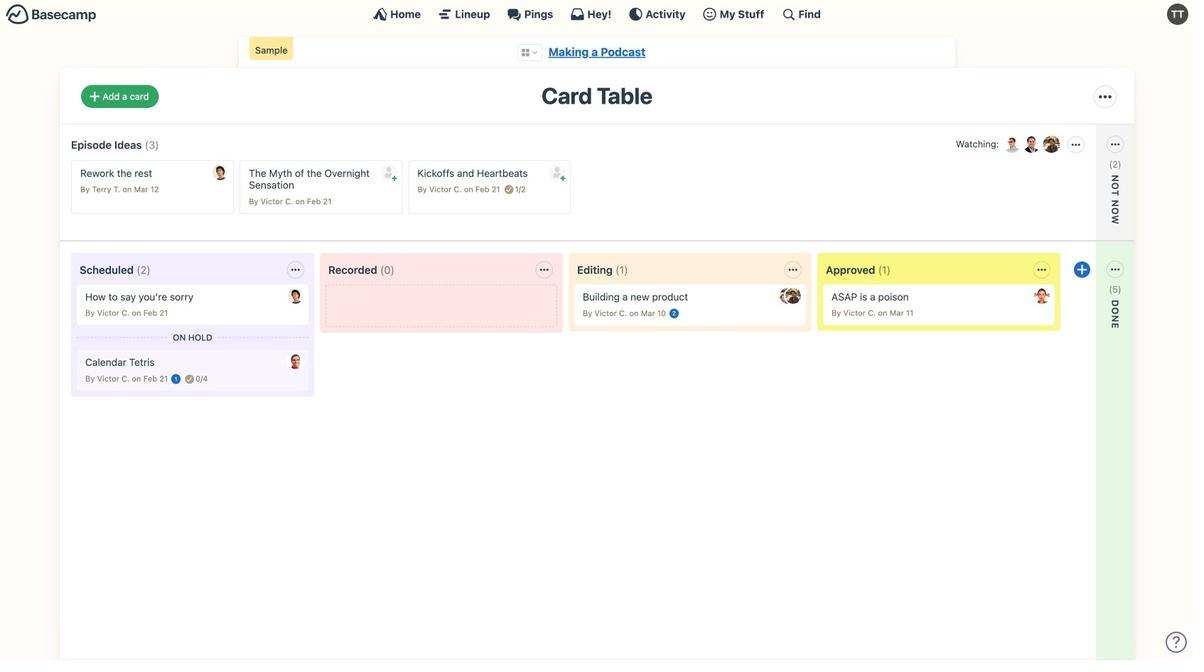 Task type: vqa. For each thing, say whether or not it's contained in the screenshot.
'group,'
no



Task type: describe. For each thing, give the bounding box(es) containing it.
victor cooper image
[[1002, 134, 1022, 154]]

breadcrumb element
[[239, 37, 956, 68]]

on mar 10 element
[[630, 309, 666, 318]]

on mar 11 element
[[879, 309, 914, 318]]

josh fiske image
[[1022, 134, 1042, 154]]

jennifer young image
[[780, 288, 796, 304]]

jared davis image
[[288, 288, 304, 304]]

0 horizontal spatial nicole katz image
[[786, 288, 801, 304]]

annie bryan image
[[1035, 288, 1050, 304]]

1 horizontal spatial nicole katz image
[[1042, 134, 1062, 154]]



Task type: locate. For each thing, give the bounding box(es) containing it.
None submit
[[380, 164, 397, 181], [549, 164, 566, 181], [1021, 182, 1121, 199], [1021, 307, 1121, 325], [380, 164, 397, 181], [549, 164, 566, 181], [1021, 182, 1121, 199], [1021, 307, 1121, 325]]

main element
[[0, 0, 1195, 28]]

nicole katz image
[[1042, 134, 1062, 154], [786, 288, 801, 304]]

switch accounts image
[[6, 4, 97, 26]]

terry turtle image
[[1168, 4, 1189, 25]]

steve marsh image
[[288, 354, 304, 369]]

keyboard shortcut: ⌘ + / image
[[782, 7, 796, 21]]

on mar 12 element
[[123, 185, 159, 194]]

on feb 21 element
[[464, 185, 500, 194], [296, 197, 332, 206], [132, 309, 168, 318], [132, 375, 168, 384]]

jared davis image
[[213, 165, 228, 180]]

0 vertical spatial nicole katz image
[[1042, 134, 1062, 154]]

1 vertical spatial nicole katz image
[[786, 288, 801, 304]]



